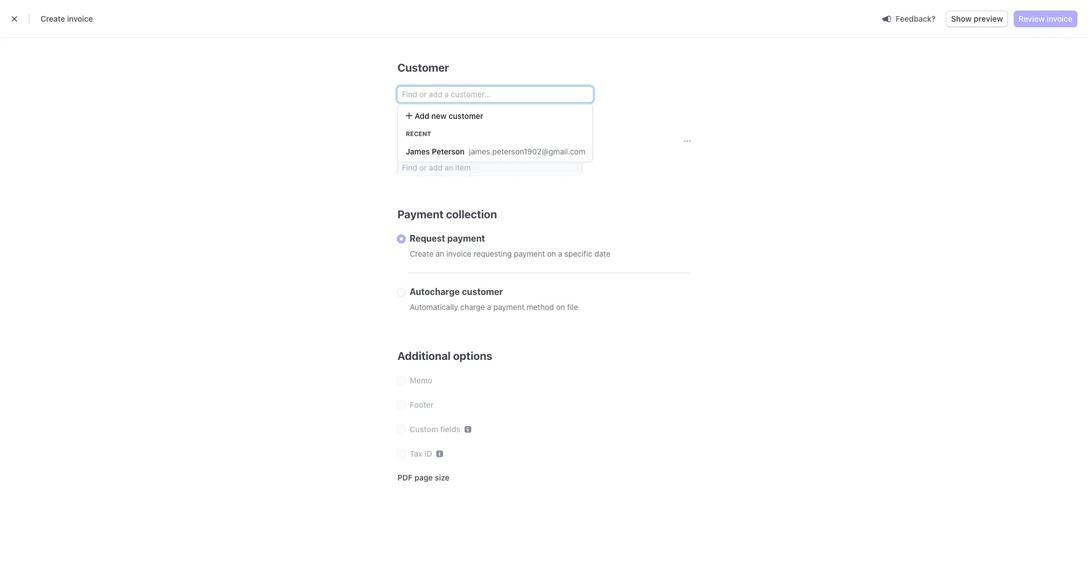 Task type: describe. For each thing, give the bounding box(es) containing it.
Find or add a customer… text field
[[398, 87, 593, 102]]

add new customer button
[[398, 107, 593, 125]]

recent button
[[398, 125, 593, 143]]

payment inside autocharge customer automatically charge a payment method on file
[[494, 302, 525, 312]]

request
[[410, 233, 445, 243]]

0 vertical spatial payment
[[448, 233, 485, 243]]

pdf page size
[[398, 473, 450, 482]]

add new customer
[[415, 111, 484, 121]]

options
[[453, 349, 493, 362]]

a inside request payment create an invoice requesting payment on a specific date
[[558, 249, 563, 258]]

specific
[[565, 249, 593, 258]]

Find or add an item text field
[[398, 160, 582, 176]]

on for customer
[[556, 302, 565, 312]]

invoice for create invoice
[[67, 14, 93, 23]]

on for payment
[[547, 249, 556, 258]]

id
[[425, 449, 432, 458]]

invoice inside request payment create an invoice requesting payment on a specific date
[[447, 249, 472, 258]]

fields
[[440, 424, 461, 434]]

payment
[[398, 208, 444, 221]]

recent
[[406, 130, 431, 137]]

requesting
[[474, 249, 512, 258]]

james
[[406, 147, 430, 156]]

method
[[527, 302, 554, 312]]

payment collection
[[398, 208, 497, 221]]

preview
[[974, 14, 1004, 23]]

feedback? button
[[878, 11, 941, 26]]

feedback?
[[896, 14, 936, 23]]



Task type: locate. For each thing, give the bounding box(es) containing it.
customer
[[449, 111, 484, 121], [462, 287, 503, 297]]

create invoice
[[41, 14, 93, 23]]

1 vertical spatial payment
[[514, 249, 545, 258]]

0 vertical spatial on
[[547, 249, 556, 258]]

on inside request payment create an invoice requesting payment on a specific date
[[547, 249, 556, 258]]

a right charge
[[487, 302, 492, 312]]

size
[[435, 473, 450, 482]]

collection
[[446, 208, 497, 221]]

0 vertical spatial a
[[558, 249, 563, 258]]

add
[[415, 111, 430, 121]]

payment right requesting
[[514, 249, 545, 258]]

a inside autocharge customer automatically charge a payment method on file
[[487, 302, 492, 312]]

payment
[[448, 233, 485, 243], [514, 249, 545, 258], [494, 302, 525, 312]]

1 vertical spatial customer
[[462, 287, 503, 297]]

date
[[595, 249, 611, 258]]

1 horizontal spatial create
[[410, 249, 434, 258]]

an
[[436, 249, 445, 258]]

on
[[547, 249, 556, 258], [556, 302, 565, 312]]

show preview
[[952, 14, 1004, 23]]

automatically
[[410, 302, 458, 312]]

create inside request payment create an invoice requesting payment on a specific date
[[410, 249, 434, 258]]

2 vertical spatial payment
[[494, 302, 525, 312]]

tab list
[[930, 76, 1089, 105]]

1 vertical spatial on
[[556, 302, 565, 312]]

review invoice
[[1019, 14, 1073, 23]]

0 vertical spatial customer
[[449, 111, 484, 121]]

additional options
[[398, 349, 493, 362]]

james peterson james.peterson1902@gmail.com
[[406, 147, 586, 156]]

customer
[[398, 61, 449, 74]]

customer right new
[[449, 111, 484, 121]]

invoice inside button
[[1047, 14, 1073, 23]]

james.peterson1902@gmail.com
[[469, 147, 586, 156]]

customer up charge
[[462, 287, 503, 297]]

0 horizontal spatial create
[[41, 14, 65, 23]]

autocharge
[[410, 287, 460, 297]]

on left file
[[556, 302, 565, 312]]

invoice for review invoice
[[1047, 14, 1073, 23]]

file
[[568, 302, 578, 312]]

page
[[415, 473, 433, 482]]

peterson
[[432, 147, 465, 156]]

1 vertical spatial create
[[410, 249, 434, 258]]

customer inside autocharge customer automatically charge a payment method on file
[[462, 287, 503, 297]]

tax id
[[410, 449, 432, 458]]

payment down collection at the top
[[448, 233, 485, 243]]

additional
[[398, 349, 451, 362]]

1 horizontal spatial invoice
[[447, 249, 472, 258]]

footer
[[410, 400, 434, 409]]

custom fields
[[410, 424, 461, 434]]

pdf
[[398, 473, 413, 482]]

new
[[432, 111, 447, 121]]

a left specific
[[558, 249, 563, 258]]

memo
[[410, 375, 433, 385]]

invoice
[[67, 14, 93, 23], [1047, 14, 1073, 23], [447, 249, 472, 258]]

create
[[41, 14, 65, 23], [410, 249, 434, 258]]

2 horizontal spatial invoice
[[1047, 14, 1073, 23]]

1 vertical spatial a
[[487, 302, 492, 312]]

payment left method
[[494, 302, 525, 312]]

autocharge customer automatically charge a payment method on file
[[410, 287, 578, 312]]

0 horizontal spatial a
[[487, 302, 492, 312]]

0 horizontal spatial invoice
[[67, 14, 93, 23]]

charge
[[461, 302, 485, 312]]

request payment create an invoice requesting payment on a specific date
[[410, 233, 611, 258]]

a
[[558, 249, 563, 258], [487, 302, 492, 312]]

customer inside button
[[449, 111, 484, 121]]

items
[[398, 134, 427, 147]]

show preview button
[[947, 11, 1008, 27]]

0 vertical spatial create
[[41, 14, 65, 23]]

review invoice button
[[1015, 11, 1078, 27]]

tax
[[410, 449, 423, 458]]

custom
[[410, 424, 438, 434]]

on left specific
[[547, 249, 556, 258]]

on inside autocharge customer automatically charge a payment method on file
[[556, 302, 565, 312]]

review
[[1019, 14, 1045, 23]]

show
[[952, 14, 972, 23]]

1 horizontal spatial a
[[558, 249, 563, 258]]



Task type: vqa. For each thing, say whether or not it's contained in the screenshot.
invoice inside the Request payment Create an invoice requesting payment on a specific date
yes



